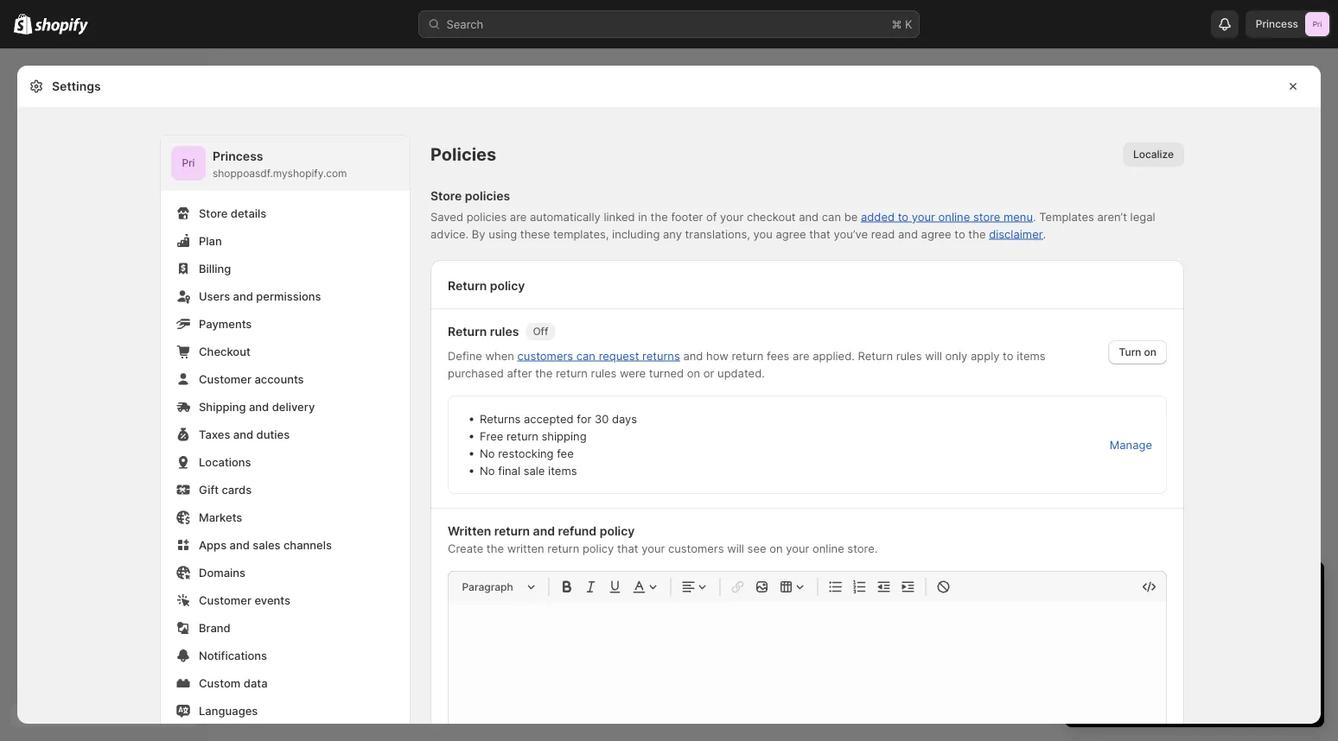 Task type: locate. For each thing, give the bounding box(es) containing it.
store up plan
[[199, 207, 228, 220]]

the right after
[[535, 367, 553, 380]]

0 horizontal spatial will
[[727, 542, 744, 555]]

0 horizontal spatial .
[[1033, 210, 1036, 223]]

apps
[[199, 539, 227, 552]]

shopify image
[[14, 13, 32, 34], [35, 18, 88, 35]]

plan
[[199, 234, 222, 248]]

customer accounts link
[[171, 367, 399, 392]]

customers down off
[[517, 349, 573, 363]]

apply
[[971, 349, 1000, 363]]

1 horizontal spatial can
[[822, 210, 841, 223]]

1 horizontal spatial that
[[809, 227, 831, 241]]

no down free
[[480, 447, 495, 460]]

you
[[753, 227, 773, 241]]

on right see at the bottom of the page
[[770, 542, 783, 555]]

store.
[[847, 542, 878, 555]]

return policy
[[448, 279, 525, 293]]

create
[[448, 542, 483, 555]]

0 vertical spatial plan
[[1171, 609, 1193, 622]]

policy right refund
[[600, 524, 635, 539]]

customers left see at the bottom of the page
[[668, 542, 724, 555]]

no left final
[[480, 464, 495, 478]]

$50 app store credit
[[1096, 643, 1204, 657]]

2 agree from the left
[[921, 227, 951, 241]]

online left 'store.' in the bottom of the page
[[813, 542, 844, 555]]

and left add
[[1161, 660, 1181, 674]]

for up the credit
[[1173, 626, 1188, 639]]

turn
[[1119, 346, 1141, 359]]

by
[[472, 227, 485, 241]]

for inside returns accepted for 30 days free return shipping no restocking fee no final sale items
[[577, 412, 592, 426]]

and inside to customize your online store and add bonus features
[[1161, 660, 1181, 674]]

0 horizontal spatial items
[[548, 464, 577, 478]]

were
[[620, 367, 646, 380]]

1 vertical spatial return
[[448, 325, 487, 339]]

2 vertical spatial policy
[[583, 542, 614, 555]]

items inside returns accepted for 30 days free return shipping no restocking fee no final sale items
[[548, 464, 577, 478]]

to right the apply
[[1003, 349, 1014, 363]]

billing
[[199, 262, 231, 275]]

store
[[431, 189, 462, 204], [199, 207, 228, 220]]

details
[[231, 207, 266, 220]]

manage
[[1110, 438, 1152, 452]]

linked
[[604, 210, 635, 223]]

can left be
[[822, 210, 841, 223]]

return up restocking
[[507, 430, 538, 443]]

0 vertical spatial for
[[577, 412, 592, 426]]

return up define
[[448, 325, 487, 339]]

added
[[861, 210, 895, 223]]

on
[[1144, 346, 1157, 359], [687, 367, 700, 380], [770, 542, 783, 555]]

1 customer from the top
[[199, 373, 252, 386]]

store up saved
[[431, 189, 462, 204]]

to down $1/month
[[1208, 643, 1218, 657]]

for
[[577, 412, 592, 426], [1173, 626, 1188, 639]]

be
[[844, 210, 858, 223]]

store inside to customize your online store and add bonus features
[[1131, 660, 1158, 674]]

princess inside princess shoppoasdf.myshopify.com
[[213, 149, 263, 164]]

your inside pick your plan link
[[1184, 692, 1206, 705]]

rules left "only"
[[896, 349, 922, 363]]

2 horizontal spatial rules
[[896, 349, 922, 363]]

disclaimer
[[989, 227, 1043, 241]]

and right read
[[898, 227, 918, 241]]

1 vertical spatial items
[[548, 464, 577, 478]]

1 horizontal spatial for
[[1173, 626, 1188, 639]]

and up written
[[533, 524, 555, 539]]

1 vertical spatial store
[[199, 207, 228, 220]]

to down added to your online store menu link
[[955, 227, 965, 241]]

turn on
[[1119, 346, 1157, 359]]

return up written
[[494, 524, 530, 539]]

customer
[[199, 373, 252, 386], [199, 594, 252, 607]]

0 vertical spatial that
[[809, 227, 831, 241]]

and right the taxes
[[233, 428, 253, 441]]

store down "months"
[[1144, 643, 1171, 657]]

return up return rules
[[448, 279, 487, 293]]

0 horizontal spatial store
[[199, 207, 228, 220]]

1 vertical spatial policy
[[600, 524, 635, 539]]

0 vertical spatial items
[[1017, 349, 1046, 363]]

items down fee
[[548, 464, 577, 478]]

and left how
[[683, 349, 703, 363]]

and
[[799, 210, 819, 223], [898, 227, 918, 241], [233, 290, 253, 303], [683, 349, 703, 363], [249, 400, 269, 414], [233, 428, 253, 441], [533, 524, 555, 539], [230, 539, 250, 552], [1196, 609, 1216, 622], [1161, 660, 1181, 674]]

customers can request returns link
[[517, 349, 680, 363]]

policy down refund
[[583, 542, 614, 555]]

1 vertical spatial customer
[[199, 594, 252, 607]]

taxes and duties link
[[171, 423, 399, 447]]

return
[[732, 349, 764, 363], [556, 367, 588, 380], [507, 430, 538, 443], [494, 524, 530, 539], [547, 542, 579, 555]]

1 vertical spatial for
[[1173, 626, 1188, 639]]

princess left princess image
[[1256, 18, 1298, 30]]

2 vertical spatial return
[[858, 349, 893, 363]]

are right fees
[[793, 349, 810, 363]]

1 vertical spatial can
[[576, 349, 596, 363]]

will inside and how return fees are applied. return rules will only apply to items purchased after the return rules were turned on or updated.
[[925, 349, 942, 363]]

1 horizontal spatial .
[[1043, 227, 1046, 241]]

0 vertical spatial customer
[[199, 373, 252, 386]]

1 vertical spatial that
[[617, 542, 638, 555]]

0 vertical spatial no
[[480, 447, 495, 460]]

translations,
[[685, 227, 750, 241]]

no
[[480, 447, 495, 460], [480, 464, 495, 478]]

0 vertical spatial return
[[448, 279, 487, 293]]

2 horizontal spatial on
[[1144, 346, 1157, 359]]

1 vertical spatial in
[[1161, 577, 1176, 598]]

0 horizontal spatial agree
[[776, 227, 806, 241]]

will for rules
[[925, 349, 942, 363]]

return for return policy
[[448, 279, 487, 293]]

localize link
[[1123, 143, 1184, 167]]

1 vertical spatial .
[[1043, 227, 1046, 241]]

0 horizontal spatial online
[[813, 542, 844, 555]]

online down $50
[[1096, 660, 1128, 674]]

read
[[871, 227, 895, 241]]

1 horizontal spatial store
[[431, 189, 462, 204]]

1 day left in your trial button
[[1065, 562, 1324, 598]]

can left 'request'
[[576, 349, 596, 363]]

1 horizontal spatial will
[[925, 349, 942, 363]]

months
[[1130, 626, 1170, 639]]

returns
[[480, 412, 521, 426]]

store down $50 app store credit
[[1131, 660, 1158, 674]]

apps and sales channels link
[[171, 533, 399, 558]]

$50
[[1096, 643, 1117, 657]]

0 vertical spatial princess
[[1256, 18, 1298, 30]]

turn on button
[[1109, 341, 1167, 365]]

permissions
[[256, 290, 321, 303]]

on left or
[[687, 367, 700, 380]]

shoppoasdf.myshopify.com
[[213, 167, 347, 180]]

and down customer accounts
[[249, 400, 269, 414]]

pri button
[[171, 146, 206, 181]]

1 vertical spatial store
[[1144, 643, 1171, 657]]

1 vertical spatial princess
[[213, 149, 263, 164]]

these
[[520, 227, 550, 241]]

features
[[1244, 660, 1287, 674]]

0 horizontal spatial on
[[687, 367, 700, 380]]

taxes
[[199, 428, 230, 441]]

to inside and how return fees are applied. return rules will only apply to items purchased after the return rules were turned on or updated.
[[1003, 349, 1014, 363]]

refund
[[558, 524, 597, 539]]

. down "templates"
[[1043, 227, 1046, 241]]

agree down checkout
[[776, 227, 806, 241]]

0 vertical spatial store
[[973, 210, 1000, 223]]

1 vertical spatial are
[[793, 349, 810, 363]]

store details link
[[171, 201, 399, 226]]

store
[[973, 210, 1000, 223], [1144, 643, 1171, 657], [1131, 660, 1158, 674]]

for left 30
[[577, 412, 592, 426]]

to inside templates aren't legal advice. by using these templates, including any translations, you agree that you've read and agree to the
[[955, 227, 965, 241]]

to customize your online store and add bonus features
[[1096, 643, 1302, 674]]

1 agree from the left
[[776, 227, 806, 241]]

or
[[704, 367, 714, 380]]

first
[[1096, 626, 1117, 639]]

languages
[[199, 705, 258, 718]]

will for customers
[[727, 542, 744, 555]]

2 vertical spatial online
[[1096, 660, 1128, 674]]

paid
[[1145, 609, 1168, 622]]

0 horizontal spatial customers
[[517, 349, 573, 363]]

customize
[[1221, 643, 1276, 657]]

0 horizontal spatial in
[[638, 210, 647, 223]]

customer down domains
[[199, 594, 252, 607]]

will left "only"
[[925, 349, 942, 363]]

0 vertical spatial in
[[638, 210, 647, 223]]

aren't
[[1097, 210, 1127, 223]]

agree down added to your online store menu link
[[921, 227, 951, 241]]

2 no from the top
[[480, 464, 495, 478]]

1 vertical spatial no
[[480, 464, 495, 478]]

delivery
[[272, 400, 315, 414]]

0 vertical spatial are
[[510, 210, 527, 223]]

plan down bonus
[[1208, 692, 1229, 705]]

first 3 months for $1/month
[[1096, 626, 1242, 639]]

0 horizontal spatial plan
[[1171, 609, 1193, 622]]

plan
[[1171, 609, 1193, 622], [1208, 692, 1229, 705]]

items right the apply
[[1017, 349, 1046, 363]]

princess for princess shoppoasdf.myshopify.com
[[213, 149, 263, 164]]

in up including
[[638, 210, 647, 223]]

disclaimer button
[[989, 227, 1043, 241]]

shop settings menu element
[[161, 136, 410, 742]]

0 horizontal spatial for
[[577, 412, 592, 426]]

k
[[905, 17, 912, 31]]

return right the applied.
[[858, 349, 893, 363]]

0 vertical spatial will
[[925, 349, 942, 363]]

. up disclaimer .
[[1033, 210, 1036, 223]]

0 vertical spatial can
[[822, 210, 841, 223]]

dialog
[[1328, 66, 1338, 724]]

your inside to customize your online store and add bonus features
[[1279, 643, 1302, 657]]

1 horizontal spatial agree
[[921, 227, 951, 241]]

on right turn
[[1144, 346, 1157, 359]]

0 horizontal spatial are
[[510, 210, 527, 223]]

rules up when
[[490, 325, 519, 339]]

sales
[[253, 539, 281, 552]]

the down added to your online store menu link
[[969, 227, 986, 241]]

store inside store details 'link'
[[199, 207, 228, 220]]

1 horizontal spatial in
[[1161, 577, 1176, 598]]

items inside and how return fees are applied. return rules will only apply to items purchased after the return rules were turned on or updated.
[[1017, 349, 1046, 363]]

written
[[507, 542, 544, 555]]

0 horizontal spatial rules
[[490, 325, 519, 339]]

0 vertical spatial on
[[1144, 346, 1157, 359]]

including
[[612, 227, 660, 241]]

online left menu
[[938, 210, 970, 223]]

$1/month
[[1191, 626, 1242, 639]]

shipping and delivery link
[[171, 395, 399, 419]]

2 vertical spatial rules
[[591, 367, 617, 380]]

0 vertical spatial rules
[[490, 325, 519, 339]]

return
[[448, 279, 487, 293], [448, 325, 487, 339], [858, 349, 893, 363]]

settings dialog
[[17, 66, 1321, 742]]

1 vertical spatial policies
[[466, 210, 507, 223]]

notifications link
[[171, 644, 399, 668]]

locations
[[199, 456, 251, 469]]

0 vertical spatial online
[[938, 210, 970, 223]]

return inside returns accepted for 30 days free return shipping no restocking fee no final sale items
[[507, 430, 538, 443]]

0 vertical spatial store
[[431, 189, 462, 204]]

how
[[706, 349, 729, 363]]

0 vertical spatial customers
[[517, 349, 573, 363]]

plan link
[[171, 229, 399, 253]]

brand link
[[171, 616, 399, 641]]

1 horizontal spatial princess
[[1256, 18, 1298, 30]]

channels
[[283, 539, 332, 552]]

2 vertical spatial on
[[770, 542, 783, 555]]

rules down customers can request returns link
[[591, 367, 617, 380]]

of
[[706, 210, 717, 223]]

will left see at the bottom of the page
[[727, 542, 744, 555]]

switch to a paid plan and get:
[[1082, 609, 1240, 622]]

0 vertical spatial policies
[[465, 189, 510, 204]]

.
[[1033, 210, 1036, 223], [1043, 227, 1046, 241]]

0 horizontal spatial shopify image
[[14, 13, 32, 34]]

automatically
[[530, 210, 601, 223]]

plan up first 3 months for $1/month
[[1171, 609, 1193, 622]]

1 vertical spatial will
[[727, 542, 744, 555]]

policies
[[465, 189, 510, 204], [466, 210, 507, 223]]

1 vertical spatial on
[[687, 367, 700, 380]]

1 horizontal spatial items
[[1017, 349, 1046, 363]]

0 horizontal spatial princess
[[213, 149, 263, 164]]

in inside 1 day left in your trial dropdown button
[[1161, 577, 1176, 598]]

customer down 'checkout'
[[199, 373, 252, 386]]

policy up return rules
[[490, 279, 525, 293]]

return down define when customers can request returns
[[556, 367, 588, 380]]

policy for return
[[583, 542, 614, 555]]

1 horizontal spatial are
[[793, 349, 810, 363]]

add
[[1184, 660, 1205, 674]]

1 horizontal spatial plan
[[1208, 692, 1229, 705]]

online inside to customize your online store and add bonus features
[[1096, 660, 1128, 674]]

off
[[533, 325, 548, 338]]

store left menu
[[973, 210, 1000, 223]]

shipping
[[542, 430, 587, 443]]

1 horizontal spatial on
[[770, 542, 783, 555]]

2 vertical spatial store
[[1131, 660, 1158, 674]]

request
[[599, 349, 639, 363]]

2 horizontal spatial online
[[1096, 660, 1128, 674]]

1 horizontal spatial customers
[[668, 542, 724, 555]]

in right left
[[1161, 577, 1176, 598]]

on inside and how return fees are applied. return rules will only apply to items purchased after the return rules were turned on or updated.
[[687, 367, 700, 380]]

to right added
[[898, 210, 909, 223]]

are up using
[[510, 210, 527, 223]]

in
[[638, 210, 647, 223], [1161, 577, 1176, 598]]

updated.
[[718, 367, 765, 380]]

the up any
[[651, 210, 668, 223]]

fees
[[767, 349, 790, 363]]

princess up shoppoasdf.myshopify.com
[[213, 149, 263, 164]]

policies
[[431, 144, 496, 165]]

2 customer from the top
[[199, 594, 252, 607]]



Task type: describe. For each thing, give the bounding box(es) containing it.
customer for customer events
[[199, 594, 252, 607]]

pick
[[1160, 692, 1181, 705]]

1 no from the top
[[480, 447, 495, 460]]

0 horizontal spatial can
[[576, 349, 596, 363]]

1 vertical spatial rules
[[896, 349, 922, 363]]

languages link
[[171, 699, 399, 724]]

1 horizontal spatial rules
[[591, 367, 617, 380]]

princess for princess
[[1256, 18, 1298, 30]]

pick your plan link
[[1082, 686, 1307, 711]]

are inside and how return fees are applied. return rules will only apply to items purchased after the return rules were turned on or updated.
[[793, 349, 810, 363]]

only
[[945, 349, 968, 363]]

turned
[[649, 367, 684, 380]]

templates aren't legal advice. by using these templates, including any translations, you agree that you've read and agree to the
[[431, 210, 1155, 241]]

after
[[507, 367, 532, 380]]

payments link
[[171, 312, 399, 336]]

the inside and how return fees are applied. return rules will only apply to items purchased after the return rules were turned on or updated.
[[535, 367, 553, 380]]

gift cards link
[[171, 478, 399, 502]]

users
[[199, 290, 230, 303]]

define
[[448, 349, 482, 363]]

duties
[[256, 428, 290, 441]]

princess image
[[171, 146, 206, 181]]

localize
[[1133, 148, 1174, 161]]

the right create
[[487, 542, 504, 555]]

shipping and delivery
[[199, 400, 315, 414]]

domains link
[[171, 561, 399, 585]]

1 vertical spatial online
[[813, 542, 844, 555]]

using
[[489, 227, 517, 241]]

locations link
[[171, 450, 399, 475]]

the inside templates aren't legal advice. by using these templates, including any translations, you agree that you've read and agree to the
[[969, 227, 986, 241]]

returns accepted for 30 days free return shipping no restocking fee no final sale items
[[480, 412, 637, 478]]

3
[[1120, 626, 1127, 639]]

brand
[[199, 622, 231, 635]]

and how return fees are applied. return rules will only apply to items purchased after the return rules were turned on or updated.
[[448, 349, 1046, 380]]

billing link
[[171, 257, 399, 281]]

in inside settings dialog
[[638, 210, 647, 223]]

payments
[[199, 317, 252, 331]]

manage link
[[1099, 433, 1163, 457]]

sale
[[524, 464, 545, 478]]

1 horizontal spatial shopify image
[[35, 18, 88, 35]]

store inside settings dialog
[[973, 210, 1000, 223]]

and inside and how return fees are applied. return rules will only apply to items purchased after the return rules were turned on or updated.
[[683, 349, 703, 363]]

customer for customer accounts
[[199, 373, 252, 386]]

for inside 1 day left in your trial element
[[1173, 626, 1188, 639]]

pick your plan
[[1160, 692, 1229, 705]]

return rules
[[448, 325, 519, 339]]

gift cards
[[199, 483, 252, 497]]

app
[[1120, 643, 1140, 657]]

and right checkout
[[799, 210, 819, 223]]

0 horizontal spatial that
[[617, 542, 638, 555]]

your inside 1 day left in your trial dropdown button
[[1180, 577, 1217, 598]]

princess image
[[1305, 12, 1330, 36]]

and right users
[[233, 290, 253, 303]]

customer accounts
[[199, 373, 304, 386]]

and inside templates aren't legal advice. by using these templates, including any translations, you agree that you've read and agree to the
[[898, 227, 918, 241]]

gift
[[199, 483, 219, 497]]

1 day left in your trial element
[[1065, 607, 1324, 728]]

policies for store
[[465, 189, 510, 204]]

shipping
[[199, 400, 246, 414]]

switch
[[1082, 609, 1118, 622]]

return for return rules
[[448, 325, 487, 339]]

checkout
[[747, 210, 796, 223]]

create the written return policy that your customers will see on your online store.
[[448, 542, 878, 555]]

you've
[[834, 227, 868, 241]]

applied.
[[813, 349, 855, 363]]

restocking
[[498, 447, 554, 460]]

bonus
[[1208, 660, 1240, 674]]

1 vertical spatial plan
[[1208, 692, 1229, 705]]

policy for refund
[[600, 524, 635, 539]]

day
[[1095, 577, 1125, 598]]

1 vertical spatial customers
[[668, 542, 724, 555]]

data
[[244, 677, 268, 690]]

written
[[448, 524, 491, 539]]

markets link
[[171, 506, 399, 530]]

free
[[480, 430, 503, 443]]

users and permissions link
[[171, 284, 399, 309]]

on inside turn on button
[[1144, 346, 1157, 359]]

saved
[[431, 210, 463, 223]]

30
[[595, 412, 609, 426]]

disclaimer .
[[989, 227, 1046, 241]]

0 vertical spatial policy
[[490, 279, 525, 293]]

taxes and duties
[[199, 428, 290, 441]]

saved policies are automatically linked in the footer of your checkout and can be added to your online store menu .
[[431, 210, 1036, 223]]

paragraph
[[462, 581, 513, 593]]

princess shoppoasdf.myshopify.com
[[213, 149, 347, 180]]

and inside 'link'
[[249, 400, 269, 414]]

final
[[498, 464, 520, 478]]

paragraph button
[[455, 577, 542, 598]]

policies for saved
[[466, 210, 507, 223]]

that inside templates aren't legal advice. by using these templates, including any translations, you agree that you've read and agree to the
[[809, 227, 831, 241]]

search
[[446, 17, 483, 31]]

advice.
[[431, 227, 469, 241]]

see
[[747, 542, 766, 555]]

apps and sales channels
[[199, 539, 332, 552]]

1 day left in your trial
[[1082, 577, 1252, 598]]

returns
[[642, 349, 680, 363]]

custom
[[199, 677, 241, 690]]

to inside to customize your online store and add bonus features
[[1208, 643, 1218, 657]]

return up updated.
[[732, 349, 764, 363]]

1 horizontal spatial online
[[938, 210, 970, 223]]

and up $1/month
[[1196, 609, 1216, 622]]

0 vertical spatial .
[[1033, 210, 1036, 223]]

define when customers can request returns
[[448, 349, 680, 363]]

notifications
[[199, 649, 267, 663]]

return down refund
[[547, 542, 579, 555]]

users and permissions
[[199, 290, 321, 303]]

1
[[1082, 577, 1090, 598]]

return inside and how return fees are applied. return rules will only apply to items purchased after the return rules were turned on or updated.
[[858, 349, 893, 363]]

to left 'a'
[[1121, 609, 1132, 622]]

and right apps
[[230, 539, 250, 552]]

store for store details
[[199, 207, 228, 220]]

store for store policies
[[431, 189, 462, 204]]

purchased
[[448, 367, 504, 380]]



Task type: vqa. For each thing, say whether or not it's contained in the screenshot.
End related to End date
no



